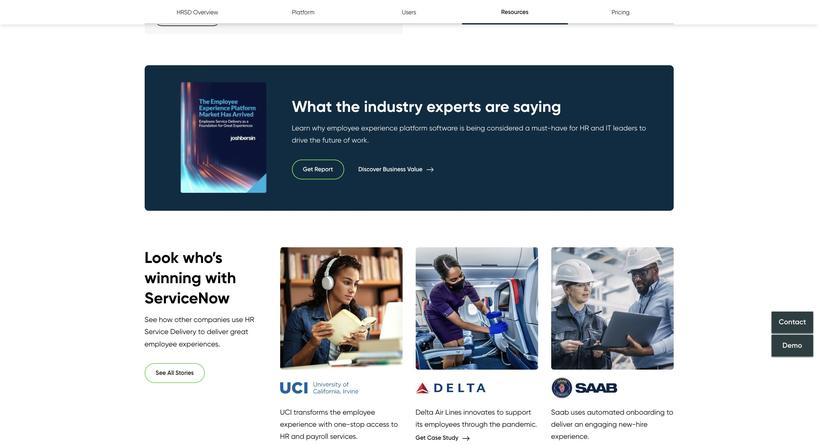 Task type: locate. For each thing, give the bounding box(es) containing it.
with up payroll
[[318, 420, 332, 429]]

hr down uci
[[280, 433, 289, 441]]

to
[[639, 124, 646, 132], [198, 328, 205, 336], [497, 408, 504, 417], [667, 408, 673, 417], [391, 420, 398, 429]]

demo
[[783, 341, 802, 350]]

air
[[435, 408, 444, 417]]

0 vertical spatial learn
[[292, 124, 310, 132]]

with
[[205, 268, 236, 288], [318, 420, 332, 429]]

learn why employee experience platform software is being considered a must-have for hr and it leaders to drive the future of work.
[[292, 124, 646, 144]]

employee up the of
[[327, 124, 359, 132]]

1 vertical spatial experience
[[280, 420, 317, 429]]

get case study
[[409, 247, 442, 252]]

1 horizontal spatial learn
[[545, 247, 556, 252]]

look who's winning with servicenow
[[145, 248, 236, 308]]

0 horizontal spatial and
[[291, 433, 304, 441]]

learn left details
[[545, 247, 556, 252]]

delivery
[[170, 328, 196, 336]]

1 vertical spatial deliver
[[551, 420, 573, 429]]

to inside the uci transforms the employee experience with one-stop access to hr and payroll services.
[[391, 420, 398, 429]]

1 horizontal spatial experience
[[361, 124, 398, 132]]

1 vertical spatial learn
[[545, 247, 556, 252]]

experience up the work.
[[361, 124, 398, 132]]

1 horizontal spatial and
[[591, 124, 604, 132]]

being
[[466, 124, 485, 132]]

experience.
[[551, 433, 589, 441]]

one-
[[334, 420, 350, 429]]

see
[[145, 315, 157, 324]]

0 vertical spatial hr
[[580, 124, 589, 132]]

1 vertical spatial and
[[291, 433, 304, 441]]

what
[[292, 97, 332, 116]]

delta
[[416, 408, 434, 417]]

2 vertical spatial employee
[[343, 408, 375, 417]]

0 vertical spatial with
[[205, 268, 236, 288]]

access
[[367, 420, 389, 429]]

deliver down the companies
[[207, 328, 228, 336]]

employee
[[327, 124, 359, 132], [145, 340, 177, 348], [343, 408, 375, 417]]

employee down service
[[145, 340, 177, 348]]

to right 'access'
[[391, 420, 398, 429]]

pandemic.
[[502, 420, 537, 429]]

hr inside the uci transforms the employee experience with one-stop access to hr and payroll services.
[[280, 433, 289, 441]]

read story link
[[274, 247, 409, 446]]

service
[[145, 328, 168, 336]]

0 horizontal spatial hr
[[245, 315, 254, 324]]

use
[[232, 315, 243, 324]]

the inside delta air lines innovates to support its employees through the pandemic.
[[490, 420, 500, 429]]

0 horizontal spatial learn
[[292, 124, 310, 132]]

uci
[[280, 408, 292, 417]]

to up "experiences."
[[198, 328, 205, 336]]

software
[[429, 124, 458, 132]]

and left it in the top of the page
[[591, 124, 604, 132]]

1 vertical spatial employee
[[145, 340, 177, 348]]

deliver
[[207, 328, 228, 336], [551, 420, 573, 429]]

platform
[[400, 124, 427, 132]]

details
[[558, 247, 572, 252]]

2 vertical spatial hr
[[280, 433, 289, 441]]

employees
[[425, 420, 460, 429]]

to right onboarding at the right of the page
[[667, 408, 673, 417]]

hr
[[580, 124, 589, 132], [245, 315, 254, 324], [280, 433, 289, 441]]

0 vertical spatial experience
[[361, 124, 398, 132]]

have
[[551, 124, 568, 132]]

learn inside learn details link
[[545, 247, 556, 252]]

experience down uci
[[280, 420, 317, 429]]

experience
[[361, 124, 398, 132], [280, 420, 317, 429]]

new-
[[619, 420, 636, 429]]

1 horizontal spatial deliver
[[551, 420, 573, 429]]

employee up 'stop'
[[343, 408, 375, 417]]

with inside look who's winning with servicenow
[[205, 268, 236, 288]]

great
[[230, 328, 248, 336]]

uci transforms the employee experience with one-stop access to hr and payroll services.
[[280, 408, 398, 441]]

with down who's
[[205, 268, 236, 288]]

experience inside learn why employee experience platform software is being considered a must-have for hr and it leaders to drive the future of work.
[[361, 124, 398, 132]]

to inside learn why employee experience platform software is being considered a must-have for hr and it leaders to drive the future of work.
[[639, 124, 646, 132]]

to left support
[[497, 408, 504, 417]]

to inside saab uses automated onboarding to deliver an engaging new-hire experience.
[[667, 408, 673, 417]]

the
[[336, 97, 360, 116], [310, 136, 321, 144], [330, 408, 341, 417], [490, 420, 500, 429]]

a
[[525, 124, 530, 132]]

learn
[[292, 124, 310, 132], [545, 247, 556, 252]]

0 horizontal spatial with
[[205, 268, 236, 288]]

2 horizontal spatial hr
[[580, 124, 589, 132]]

0 vertical spatial and
[[591, 124, 604, 132]]

it
[[606, 124, 611, 132]]

hr inside see how other companies use hr service delivery to deliver great employee experiences.
[[245, 315, 254, 324]]

learn inside learn why employee experience platform software is being considered a must-have for hr and it leaders to drive the future of work.
[[292, 124, 310, 132]]

transforms
[[294, 408, 328, 417]]

drive
[[292, 136, 308, 144]]

deliver inside saab uses automated onboarding to deliver an engaging new-hire experience.
[[551, 420, 573, 429]]

0 vertical spatial deliver
[[207, 328, 228, 336]]

to inside see how other companies use hr service delivery to deliver great employee experiences.
[[198, 328, 205, 336]]

employee inside learn why employee experience platform software is being considered a must-have for hr and it leaders to drive the future of work.
[[327, 124, 359, 132]]

1 vertical spatial hr
[[245, 315, 254, 324]]

hr right for
[[580, 124, 589, 132]]

saab uses automated onboarding to deliver an engaging new-hire experience.
[[551, 408, 673, 441]]

learn for learn details
[[545, 247, 556, 252]]

1 vertical spatial with
[[318, 420, 332, 429]]

0 vertical spatial employee
[[327, 124, 359, 132]]

must-
[[532, 124, 551, 132]]

to right leaders in the top right of the page
[[639, 124, 646, 132]]

and left payroll
[[291, 433, 304, 441]]

1 horizontal spatial with
[[318, 420, 332, 429]]

and
[[591, 124, 604, 132], [291, 433, 304, 441]]

experts
[[427, 97, 481, 116]]

0 horizontal spatial deliver
[[207, 328, 228, 336]]

0 horizontal spatial experience
[[280, 420, 317, 429]]

saying
[[513, 97, 561, 116]]

learn up drive
[[292, 124, 310, 132]]

1 horizontal spatial hr
[[280, 433, 289, 441]]

deliver down saab
[[551, 420, 573, 429]]

for
[[569, 124, 578, 132]]

look
[[145, 248, 179, 267]]

hr right "use"
[[245, 315, 254, 324]]



Task type: vqa. For each thing, say whether or not it's contained in the screenshot.
experience in the LEARN WHY EMPLOYEE EXPERIENCE PLATFORM SOFTWARE IS BEING CONSIDERED A MUST-HAVE FOR HR AND IT LEADERS TO DRIVE THE FUTURE OF WORK.
yes



Task type: describe. For each thing, give the bounding box(es) containing it.
employee inside the uci transforms the employee experience with one-stop access to hr and payroll services.
[[343, 408, 375, 417]]

story
[[286, 247, 297, 252]]

why
[[312, 124, 325, 132]]

who's
[[183, 248, 222, 267]]

and inside learn why employee experience platform software is being considered a must-have for hr and it leaders to drive the future of work.
[[591, 124, 604, 132]]

how
[[159, 315, 173, 324]]

payroll
[[306, 433, 328, 441]]

saab
[[551, 408, 569, 417]]

uses
[[571, 408, 585, 417]]

the inside learn why employee experience platform software is being considered a must-have for hr and it leaders to drive the future of work.
[[310, 136, 321, 144]]

the inside the uci transforms the employee experience with one-stop access to hr and payroll services.
[[330, 408, 341, 417]]

hr inside learn why employee experience platform software is being considered a must-have for hr and it leaders to drive the future of work.
[[580, 124, 589, 132]]

future
[[322, 136, 342, 144]]

industry
[[364, 97, 423, 116]]

through
[[462, 420, 488, 429]]

experience inside the uci transforms the employee experience with one-stop access to hr and payroll services.
[[280, 420, 317, 429]]

leaders
[[613, 124, 638, 132]]

case
[[418, 247, 429, 252]]

servicenow
[[145, 289, 230, 308]]

automated
[[587, 408, 625, 417]]

employee inside see how other companies use hr service delivery to deliver great employee experiences.
[[145, 340, 177, 348]]

deliver inside see how other companies use hr service delivery to deliver great employee experiences.
[[207, 328, 228, 336]]

winning
[[145, 268, 201, 288]]

are
[[485, 97, 509, 116]]

is
[[460, 124, 465, 132]]

study
[[430, 247, 442, 252]]

and inside the uci transforms the employee experience with one-stop access to hr and payroll services.
[[291, 433, 304, 441]]

learn for learn why employee experience platform software is being considered a must-have for hr and it leaders to drive the future of work.
[[292, 124, 310, 132]]

delta air lines innovates to support its employees through the pandemic.
[[416, 408, 537, 429]]

onboarding
[[626, 408, 665, 417]]

what the industry experts are saying
[[292, 97, 561, 116]]

demo link
[[772, 335, 813, 357]]

other
[[174, 315, 192, 324]]

innovates
[[464, 408, 495, 417]]

get case study link
[[409, 247, 545, 446]]

see how other companies use hr service delivery to deliver great employee experiences.
[[145, 315, 254, 348]]

considered
[[487, 124, 524, 132]]

stop
[[350, 420, 365, 429]]

get
[[409, 247, 417, 252]]

companies
[[194, 315, 230, 324]]

experiences.
[[179, 340, 220, 348]]

an
[[575, 420, 583, 429]]

support
[[506, 408, 531, 417]]

contact
[[779, 318, 806, 327]]

with inside the uci transforms the employee experience with one-stop access to hr and payroll services.
[[318, 420, 332, 429]]

hire
[[636, 420, 648, 429]]

learn details link
[[545, 247, 680, 446]]

engaging
[[585, 420, 617, 429]]

work.
[[352, 136, 369, 144]]

lines
[[445, 408, 462, 417]]

read
[[274, 247, 285, 252]]

read story
[[274, 247, 297, 252]]

services.
[[330, 433, 358, 441]]

to inside delta air lines innovates to support its employees through the pandemic.
[[497, 408, 504, 417]]

learn details
[[545, 247, 572, 252]]

its
[[416, 420, 423, 429]]

contact link
[[772, 312, 813, 333]]

of
[[343, 136, 350, 144]]



